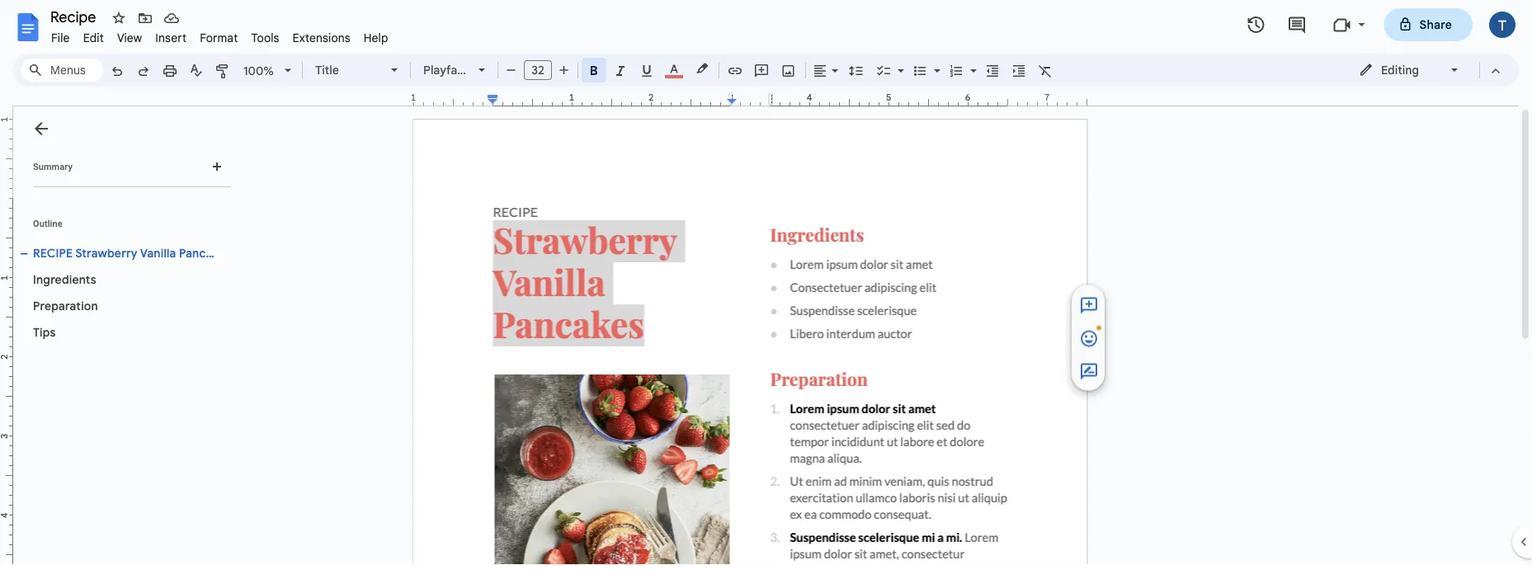 Task type: describe. For each thing, give the bounding box(es) containing it.
share
[[1419, 17, 1452, 32]]

file
[[51, 31, 70, 45]]

application containing share
[[0, 0, 1532, 565]]

help menu item
[[357, 28, 395, 47]]

outline heading
[[13, 217, 238, 240]]

mode and view toolbar
[[1346, 54, 1509, 87]]

Rename text field
[[45, 7, 106, 26]]

checklist menu image
[[894, 59, 904, 65]]

menu bar inside menu bar banner
[[45, 21, 395, 49]]

pancakes
[[179, 246, 231, 260]]

1
[[411, 92, 416, 103]]

numbered list menu image
[[966, 59, 977, 65]]

format
[[200, 31, 238, 45]]

extensions
[[293, 31, 350, 45]]

Font size text field
[[525, 60, 551, 80]]

font list. playfair display selected. option
[[423, 59, 508, 82]]

highlight color image
[[693, 59, 711, 78]]

edit menu item
[[76, 28, 110, 47]]

view menu item
[[110, 28, 149, 47]]

playfair
[[423, 63, 465, 77]]

strawberry
[[75, 246, 138, 260]]

document outline element
[[13, 106, 238, 565]]

display
[[468, 63, 508, 77]]

size image
[[1079, 296, 1099, 316]]

view
[[117, 31, 142, 45]]

1 size image from the top
[[1079, 329, 1099, 349]]

left margin image
[[414, 93, 497, 106]]

file menu item
[[45, 28, 76, 47]]

Font size field
[[524, 60, 559, 81]]

main toolbar
[[102, 0, 1059, 341]]

insert menu item
[[149, 28, 193, 47]]



Task type: locate. For each thing, give the bounding box(es) containing it.
tips
[[33, 325, 56, 340]]

application
[[0, 0, 1532, 565]]

extensions menu item
[[286, 28, 357, 47]]

editing
[[1381, 63, 1419, 77]]

top margin image
[[0, 120, 12, 203]]

Menus field
[[21, 59, 103, 82]]

format menu item
[[193, 28, 245, 47]]

title
[[315, 63, 339, 77]]

0 vertical spatial size image
[[1079, 329, 1099, 349]]

playfair display
[[423, 63, 508, 77]]

tools
[[251, 31, 279, 45]]

line & paragraph spacing image
[[847, 59, 866, 82]]

tools menu item
[[245, 28, 286, 47]]

summary heading
[[33, 160, 72, 173]]

insert image image
[[779, 59, 798, 82]]

recipe
[[33, 246, 73, 260]]

size image
[[1079, 329, 1099, 349], [1079, 362, 1099, 382]]

editing button
[[1347, 58, 1472, 83]]

text color image
[[665, 59, 683, 78]]

right margin image
[[1003, 93, 1087, 106]]

vanilla
[[140, 246, 176, 260]]

1 vertical spatial size image
[[1079, 362, 1099, 382]]

summary
[[33, 161, 72, 172]]

help
[[364, 31, 388, 45]]

recipe strawberry vanilla pancakes
[[33, 246, 231, 260]]

menu bar containing file
[[45, 21, 395, 49]]

menu bar banner
[[0, 0, 1532, 565]]

2 size image from the top
[[1079, 362, 1099, 382]]

menu bar
[[45, 21, 395, 49]]

edit
[[83, 31, 104, 45]]

insert
[[155, 31, 187, 45]]

outline
[[33, 218, 62, 229]]

Zoom text field
[[239, 59, 279, 83]]

Zoom field
[[237, 59, 299, 84]]

ingredients
[[33, 272, 96, 287]]

Star checkbox
[[107, 7, 130, 30]]

preparation
[[33, 299, 98, 313]]

bulleted list menu image
[[930, 59, 941, 65]]

styles list. title selected. option
[[315, 59, 381, 82]]

share button
[[1384, 8, 1473, 41]]



Task type: vqa. For each thing, say whether or not it's contained in the screenshot.
Project
no



